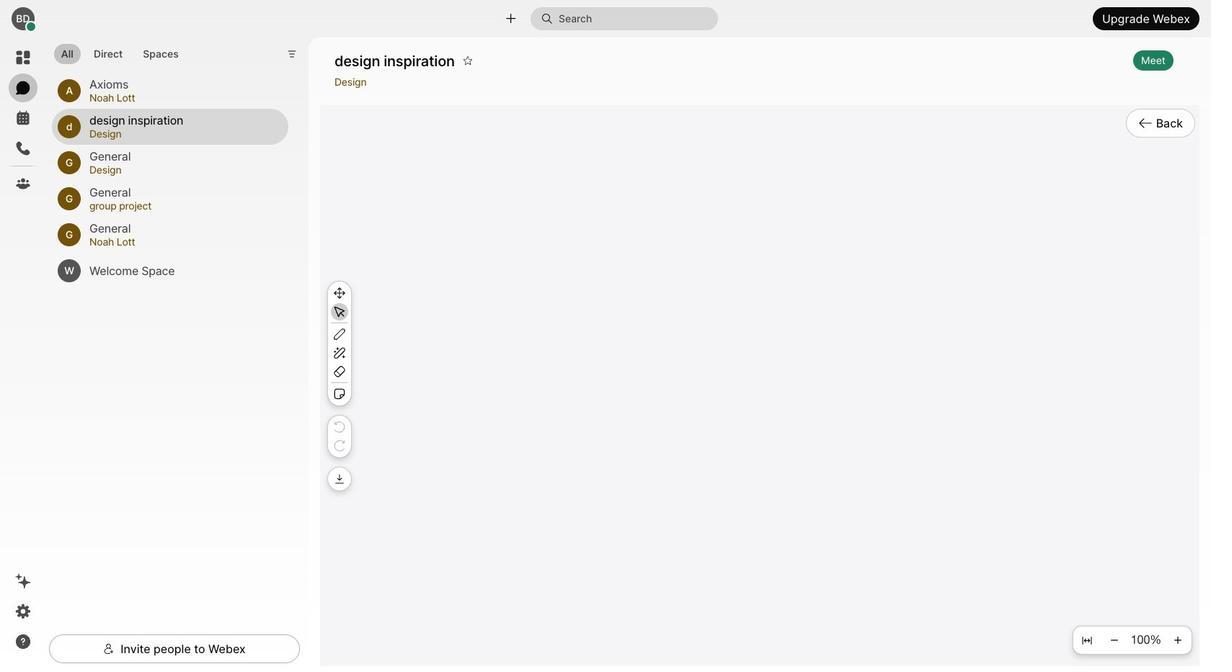 Task type: describe. For each thing, give the bounding box(es) containing it.
design element for design inspiration list item on the left
[[89, 126, 271, 142]]

webex tab list
[[9, 43, 38, 198]]

welcome space list item
[[52, 253, 288, 289]]

2 general list item from the top
[[52, 181, 288, 217]]

3 general list item from the top
[[52, 217, 288, 253]]

design inspiration list item
[[52, 109, 288, 145]]

noah lott element inside axioms list item
[[89, 90, 271, 106]]

axioms list item
[[52, 73, 288, 109]]



Task type: vqa. For each thing, say whether or not it's contained in the screenshot.
Noah Lott ELEMENT corresponding to first General list item from the bottom of the page
yes



Task type: locate. For each thing, give the bounding box(es) containing it.
noah lott element up design inspiration list item on the left
[[89, 90, 271, 106]]

design element inside general list item
[[89, 162, 271, 178]]

noah lott element
[[89, 90, 271, 106], [89, 234, 271, 250]]

design element inside design inspiration list item
[[89, 126, 271, 142]]

group project element
[[89, 198, 271, 214]]

1 vertical spatial design element
[[89, 162, 271, 178]]

1 noah lott element from the top
[[89, 90, 271, 106]]

design element
[[89, 126, 271, 142], [89, 162, 271, 178]]

2 design element from the top
[[89, 162, 271, 178]]

design element up group project 'element'
[[89, 162, 271, 178]]

1 general list item from the top
[[52, 145, 288, 181]]

0 vertical spatial design element
[[89, 126, 271, 142]]

tab list
[[50, 36, 189, 69]]

design element down axioms list item
[[89, 126, 271, 142]]

design element for first general list item from the top
[[89, 162, 271, 178]]

1 vertical spatial noah lott element
[[89, 234, 271, 250]]

2 noah lott element from the top
[[89, 234, 271, 250]]

noah lott element up the welcome space list item
[[89, 234, 271, 250]]

1 design element from the top
[[89, 126, 271, 142]]

general list item
[[52, 145, 288, 181], [52, 181, 288, 217], [52, 217, 288, 253]]

navigation
[[0, 38, 46, 670]]

0 vertical spatial noah lott element
[[89, 90, 271, 106]]



